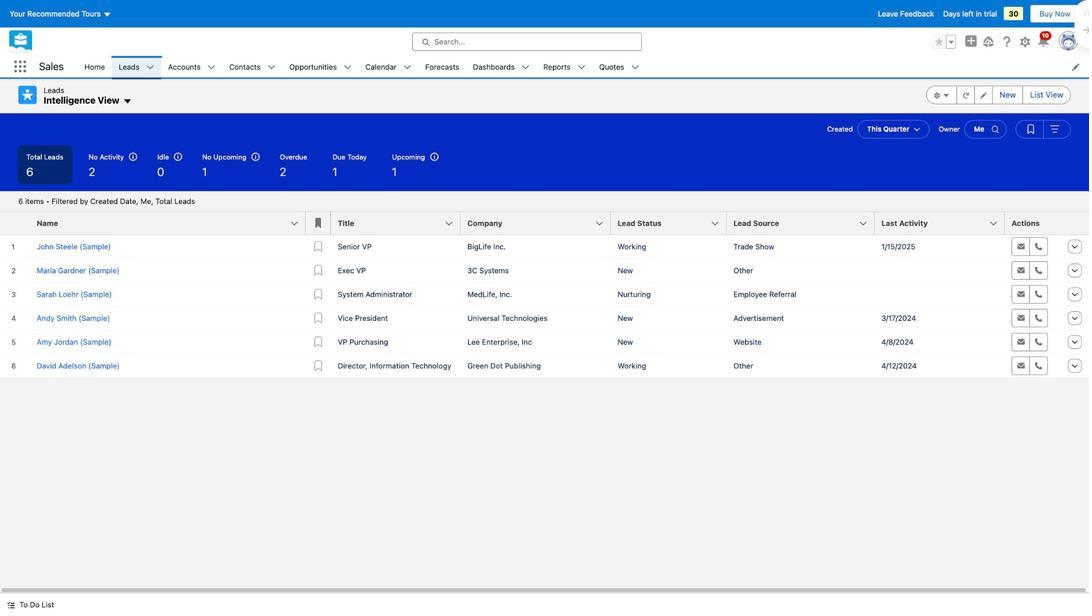 Task type: describe. For each thing, give the bounding box(es) containing it.
0 vertical spatial group
[[933, 35, 957, 49]]

name column header
[[30, 212, 313, 236]]

5 list item from the left
[[359, 56, 419, 78]]

last activity column header
[[875, 212, 1012, 236]]

6 list item from the left
[[466, 56, 537, 78]]

2 horizontal spatial text default image
[[404, 63, 412, 71]]

lead source column header
[[727, 212, 882, 236]]

2 vertical spatial group
[[1016, 120, 1071, 139]]

3 list item from the left
[[222, 56, 283, 78]]

1 vertical spatial group
[[927, 86, 1071, 104]]

row number image
[[0, 212, 30, 235]]



Task type: locate. For each thing, give the bounding box(es) containing it.
4 list item from the left
[[283, 56, 359, 78]]

action image
[[1063, 212, 1090, 235]]

row number column header
[[0, 212, 30, 236]]

0 horizontal spatial text default image
[[7, 602, 15, 610]]

1 horizontal spatial text default image
[[268, 63, 276, 71]]

text default image
[[268, 63, 276, 71], [404, 63, 412, 71], [7, 602, 15, 610]]

list
[[78, 56, 1090, 78]]

important column header
[[306, 212, 331, 236]]

key performance indicators group
[[0, 146, 1090, 191]]

group
[[933, 35, 957, 49], [927, 86, 1071, 104], [1016, 120, 1071, 139]]

grid
[[0, 212, 1090, 379]]

company column header
[[461, 212, 618, 236]]

2 list item from the left
[[161, 56, 222, 78]]

action column header
[[1063, 212, 1090, 236]]

1 list item from the left
[[112, 56, 161, 78]]

cell
[[875, 283, 1005, 307]]

status
[[18, 197, 195, 206]]

8 list item from the left
[[593, 56, 646, 78]]

lead status column header
[[611, 212, 734, 236]]

list item
[[112, 56, 161, 78], [161, 56, 222, 78], [222, 56, 283, 78], [283, 56, 359, 78], [359, 56, 419, 78], [466, 56, 537, 78], [537, 56, 593, 78], [593, 56, 646, 78]]

actions column header
[[1005, 212, 1063, 236]]

title column header
[[331, 212, 468, 236]]

7 list item from the left
[[537, 56, 593, 78]]

text default image
[[146, 63, 154, 71], [208, 63, 216, 71], [344, 63, 352, 71], [522, 63, 530, 71], [578, 63, 586, 71], [632, 63, 640, 71], [123, 97, 132, 106]]



Task type: vqa. For each thing, say whether or not it's contained in the screenshot.
second text default image from left
yes



